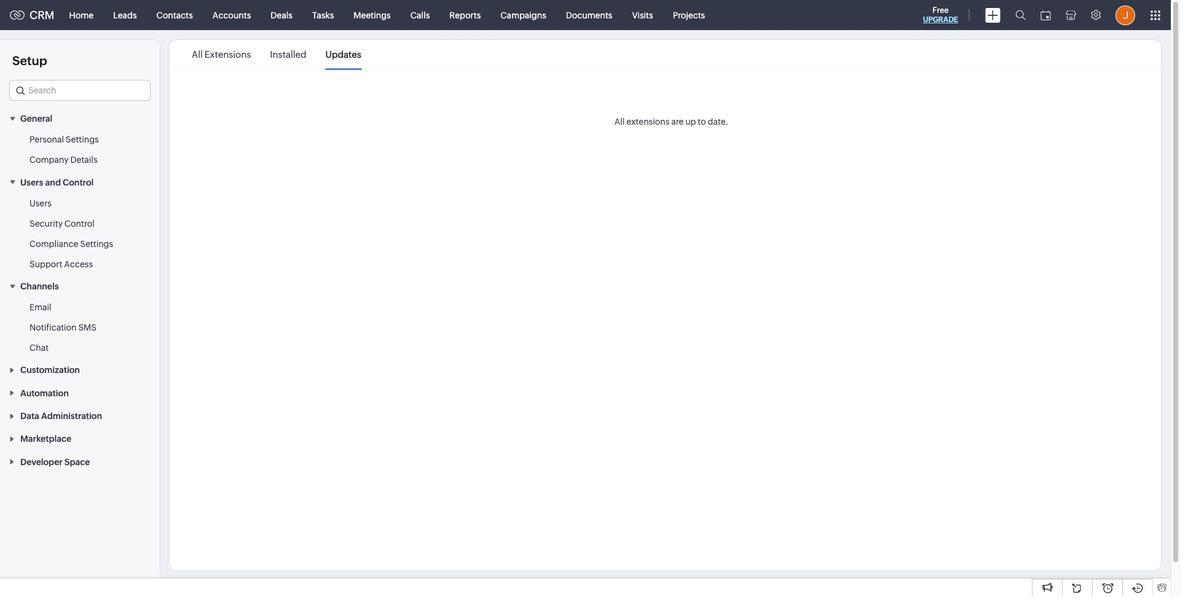Task type: locate. For each thing, give the bounding box(es) containing it.
developer
[[20, 457, 63, 467]]

all for all extensions
[[192, 49, 203, 60]]

space
[[64, 457, 90, 467]]

personal settings link
[[30, 134, 99, 146]]

all left the extensions
[[192, 49, 203, 60]]

reports link
[[440, 0, 491, 30]]

search element
[[1008, 0, 1033, 30]]

general
[[20, 114, 52, 124]]

settings inside general "region"
[[66, 135, 99, 145]]

1 vertical spatial control
[[64, 219, 95, 229]]

compliance settings link
[[30, 238, 113, 250]]

settings for compliance settings
[[80, 239, 113, 249]]

0 horizontal spatial all
[[192, 49, 203, 60]]

sms
[[78, 323, 97, 333]]

chat
[[30, 343, 49, 353]]

updates link
[[326, 41, 361, 69]]

all left extensions
[[615, 117, 625, 127]]

control up compliance settings link
[[64, 219, 95, 229]]

developer space
[[20, 457, 90, 467]]

None field
[[9, 80, 151, 101]]

automation button
[[0, 381, 160, 404]]

0 vertical spatial settings
[[66, 135, 99, 145]]

users and control
[[20, 177, 94, 187]]

settings for personal settings
[[66, 135, 99, 145]]

documents link
[[556, 0, 622, 30]]

leads
[[113, 10, 137, 20]]

customization button
[[0, 358, 160, 381]]

users inside users and control dropdown button
[[20, 177, 43, 187]]

accounts link
[[203, 0, 261, 30]]

personal
[[30, 135, 64, 145]]

1 vertical spatial settings
[[80, 239, 113, 249]]

users up security
[[30, 198, 52, 208]]

notification sms
[[30, 323, 97, 333]]

0 vertical spatial control
[[63, 177, 94, 187]]

users link
[[30, 197, 52, 209]]

settings up access
[[80, 239, 113, 249]]

data administration
[[20, 411, 102, 421]]

support
[[30, 259, 62, 269]]

access
[[64, 259, 93, 269]]

all extensions link
[[192, 41, 251, 69]]

notification sms link
[[30, 322, 97, 334]]

developer space button
[[0, 450, 160, 473]]

crm link
[[10, 9, 54, 22]]

crm
[[30, 9, 54, 22]]

home link
[[59, 0, 103, 30]]

control down 'details'
[[63, 177, 94, 187]]

users and control region
[[0, 193, 160, 275]]

projects
[[673, 10, 705, 20]]

all extensions
[[192, 49, 251, 60]]

details
[[70, 155, 97, 165]]

to
[[698, 117, 706, 127]]

personal settings
[[30, 135, 99, 145]]

setup
[[12, 53, 47, 68]]

channels region
[[0, 298, 160, 358]]

updates
[[326, 49, 361, 60]]

deals
[[271, 10, 293, 20]]

all extensions are up to date.
[[615, 117, 729, 127]]

settings
[[66, 135, 99, 145], [80, 239, 113, 249]]

campaigns
[[501, 10, 546, 20]]

support access link
[[30, 258, 93, 270]]

settings inside users and control region
[[80, 239, 113, 249]]

data
[[20, 411, 39, 421]]

users
[[20, 177, 43, 187], [30, 198, 52, 208]]

all
[[192, 49, 203, 60], [615, 117, 625, 127]]

are
[[671, 117, 684, 127]]

users for users
[[30, 198, 52, 208]]

administration
[[41, 411, 102, 421]]

chat link
[[30, 342, 49, 354]]

1 vertical spatial users
[[30, 198, 52, 208]]

0 vertical spatial all
[[192, 49, 203, 60]]

leads link
[[103, 0, 147, 30]]

visits link
[[622, 0, 663, 30]]

contacts
[[157, 10, 193, 20]]

create menu image
[[985, 8, 1001, 22]]

settings up 'details'
[[66, 135, 99, 145]]

company
[[30, 155, 69, 165]]

users inside users and control region
[[30, 198, 52, 208]]

1 horizontal spatial all
[[615, 117, 625, 127]]

1 vertical spatial all
[[615, 117, 625, 127]]

extensions
[[205, 49, 251, 60]]

contacts link
[[147, 0, 203, 30]]

0 vertical spatial users
[[20, 177, 43, 187]]

profile element
[[1108, 0, 1143, 30]]

control
[[63, 177, 94, 187], [64, 219, 95, 229]]

users left the 'and'
[[20, 177, 43, 187]]

meetings
[[354, 10, 391, 20]]



Task type: describe. For each thing, give the bounding box(es) containing it.
date.
[[708, 117, 729, 127]]

accounts
[[213, 10, 251, 20]]

calls
[[411, 10, 430, 20]]

users and control button
[[0, 171, 160, 193]]

projects link
[[663, 0, 715, 30]]

marketplace button
[[0, 427, 160, 450]]

calls link
[[401, 0, 440, 30]]

free upgrade
[[923, 6, 958, 24]]

meetings link
[[344, 0, 401, 30]]

email
[[30, 302, 51, 312]]

calendar image
[[1041, 10, 1051, 20]]

automation
[[20, 388, 69, 398]]

tasks
[[312, 10, 334, 20]]

extensions
[[627, 117, 670, 127]]

customization
[[20, 365, 80, 375]]

support access
[[30, 259, 93, 269]]

profile image
[[1116, 5, 1135, 25]]

all for all extensions are up to date.
[[615, 117, 625, 127]]

documents
[[566, 10, 613, 20]]

create menu element
[[978, 0, 1008, 30]]

compliance
[[30, 239, 78, 249]]

data administration button
[[0, 404, 160, 427]]

deals link
[[261, 0, 302, 30]]

company details link
[[30, 154, 97, 166]]

users for users and control
[[20, 177, 43, 187]]

compliance settings
[[30, 239, 113, 249]]

notification
[[30, 323, 77, 333]]

security control
[[30, 219, 95, 229]]

installed link
[[270, 41, 306, 69]]

search image
[[1016, 10, 1026, 20]]

email link
[[30, 301, 51, 314]]

channels
[[20, 282, 59, 291]]

marketplace
[[20, 434, 71, 444]]

upgrade
[[923, 15, 958, 24]]

channels button
[[0, 275, 160, 298]]

company details
[[30, 155, 97, 165]]

control inside region
[[64, 219, 95, 229]]

general button
[[0, 107, 160, 130]]

general region
[[0, 130, 160, 171]]

installed
[[270, 49, 306, 60]]

security
[[30, 219, 63, 229]]

campaigns link
[[491, 0, 556, 30]]

Search text field
[[10, 81, 150, 100]]

up
[[686, 117, 696, 127]]

visits
[[632, 10, 653, 20]]

and
[[45, 177, 61, 187]]

free
[[933, 6, 949, 15]]

tasks link
[[302, 0, 344, 30]]

home
[[69, 10, 94, 20]]

security control link
[[30, 217, 95, 230]]

control inside dropdown button
[[63, 177, 94, 187]]

reports
[[450, 10, 481, 20]]



Task type: vqa. For each thing, say whether or not it's contained in the screenshot.
tasks
yes



